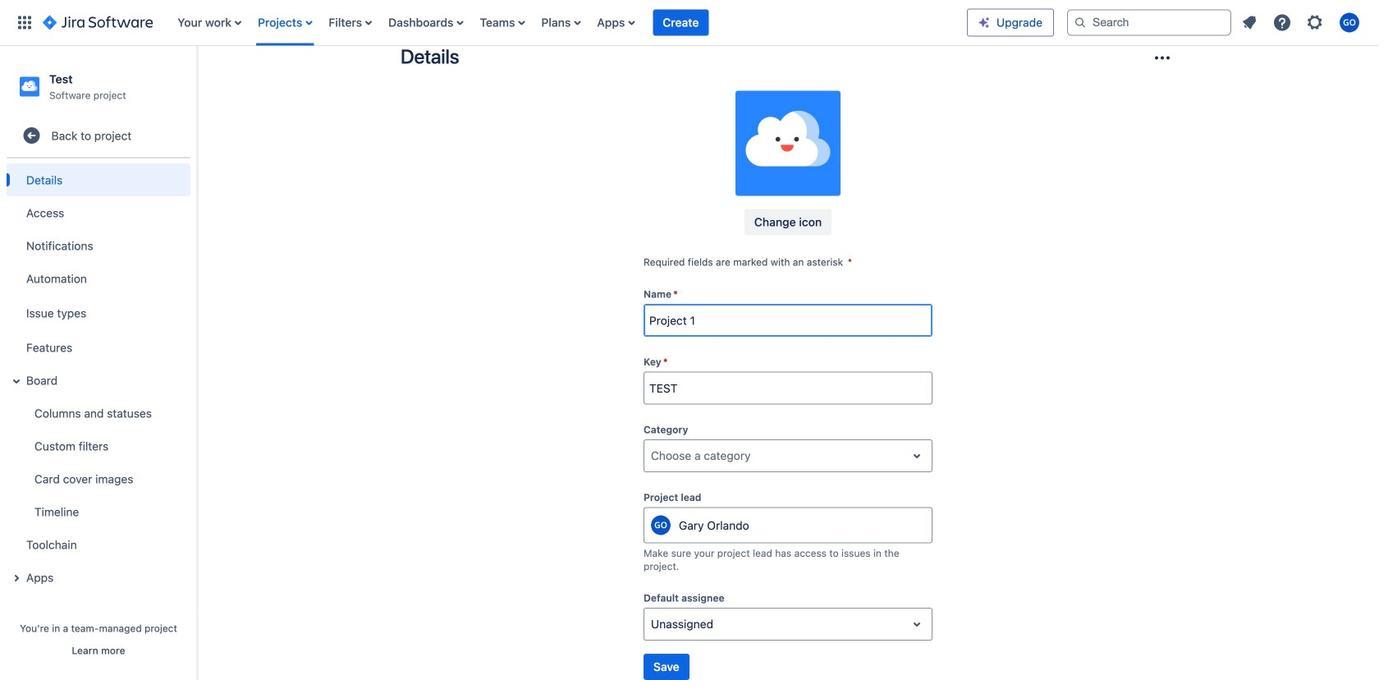 Task type: describe. For each thing, give the bounding box(es) containing it.
settings image
[[1306, 13, 1326, 32]]

your profile and settings image
[[1340, 13, 1360, 32]]

open image
[[908, 614, 927, 634]]

more image
[[1153, 48, 1173, 68]]

2 expand image from the top
[[7, 569, 26, 588]]



Task type: vqa. For each thing, say whether or not it's contained in the screenshot.
Main Content
yes



Task type: locate. For each thing, give the bounding box(es) containing it.
project avatar image
[[736, 91, 841, 196]]

0 vertical spatial expand image
[[7, 371, 26, 391]]

jira software image
[[43, 13, 153, 32], [43, 13, 153, 32]]

banner
[[0, 0, 1380, 46]]

main content
[[197, 0, 1380, 680]]

expand image
[[7, 371, 26, 391], [7, 569, 26, 588]]

help image
[[1273, 13, 1293, 32]]

1 expand image from the top
[[7, 371, 26, 391]]

search image
[[1074, 16, 1087, 29]]

notifications image
[[1240, 13, 1260, 32]]

list
[[169, 0, 968, 46], [1235, 8, 1370, 37]]

None field
[[645, 306, 932, 335], [645, 373, 932, 403], [645, 306, 932, 335], [645, 373, 932, 403]]

group
[[3, 159, 191, 599]]

Search field
[[1068, 9, 1232, 36]]

1 vertical spatial expand image
[[7, 569, 26, 588]]

open image
[[908, 446, 927, 466]]

list item
[[653, 0, 709, 46]]

0 horizontal spatial list
[[169, 0, 968, 46]]

primary element
[[10, 0, 968, 46]]

None search field
[[1068, 9, 1232, 36]]

sidebar element
[[0, 46, 197, 680]]

appswitcher icon image
[[15, 13, 34, 32]]

1 horizontal spatial list
[[1235, 8, 1370, 37]]

group inside sidebar element
[[3, 159, 191, 599]]

None text field
[[651, 448, 654, 464], [651, 616, 654, 633], [651, 448, 654, 464], [651, 616, 654, 633]]

sidebar navigation image
[[179, 66, 215, 99]]



